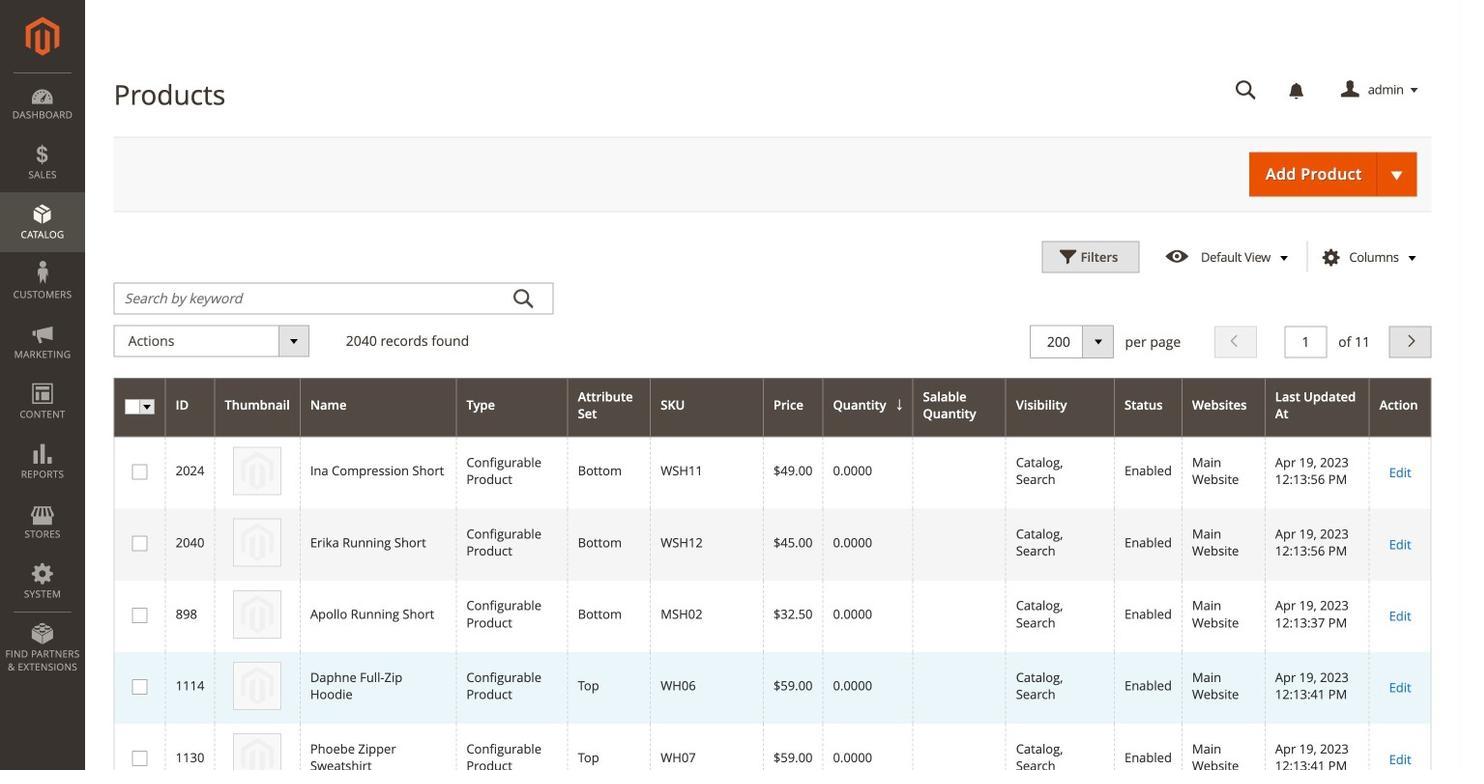 Task type: vqa. For each thing, say whether or not it's contained in the screenshot.
To text box for third From text field from left
no



Task type: describe. For each thing, give the bounding box(es) containing it.
Search by keyword text field
[[114, 283, 554, 315]]

erika running short image
[[233, 519, 282, 567]]

apollo running short image
[[233, 591, 282, 639]]

phoebe zipper sweatshirt image
[[233, 734, 282, 771]]



Task type: locate. For each thing, give the bounding box(es) containing it.
None text field
[[1222, 73, 1270, 107]]

ina compression short image
[[233, 447, 282, 496]]

None checkbox
[[132, 536, 145, 549], [132, 608, 145, 621], [132, 536, 145, 549], [132, 608, 145, 621]]

menu bar
[[0, 73, 85, 684]]

None checkbox
[[132, 465, 145, 477], [132, 680, 145, 692], [132, 752, 145, 764], [132, 465, 145, 477], [132, 680, 145, 692], [132, 752, 145, 764]]

None number field
[[1285, 326, 1327, 358]]

magento admin panel image
[[26, 16, 59, 56]]

daphne full-zip hoodie image
[[233, 662, 282, 711]]

None text field
[[1045, 332, 1103, 352]]



